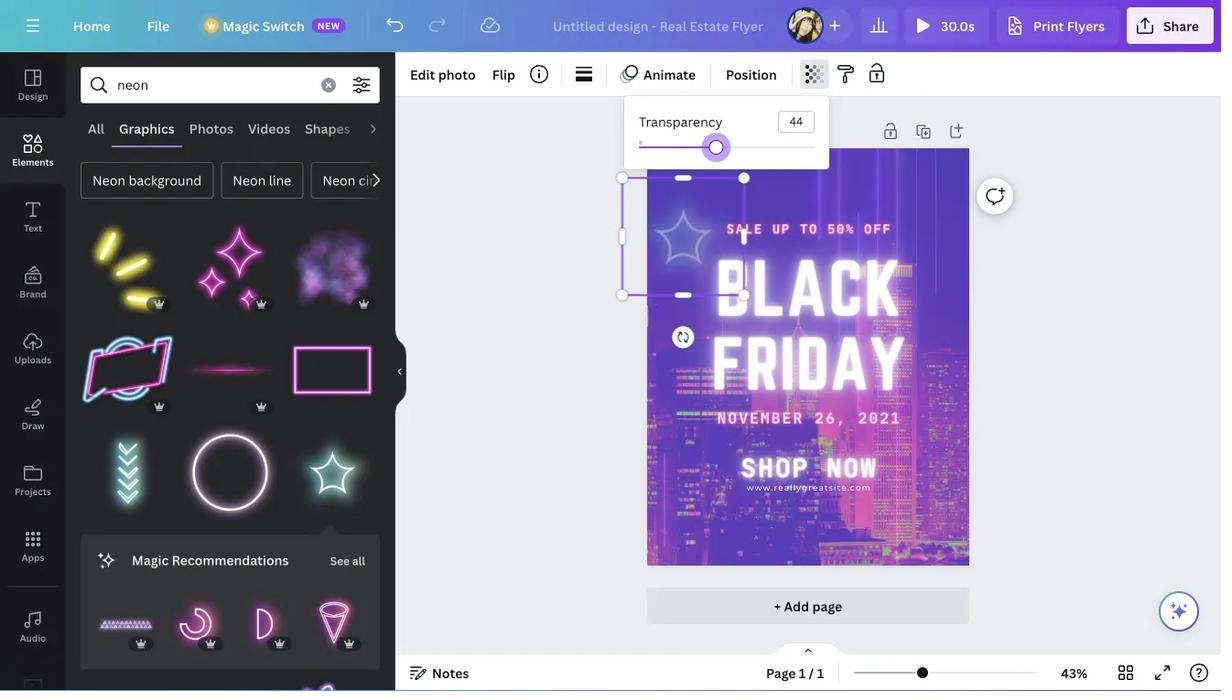 Task type: vqa. For each thing, say whether or not it's contained in the screenshot.
Audio "button"
yes



Task type: locate. For each thing, give the bounding box(es) containing it.
2 horizontal spatial neon
[[323, 172, 356, 189]]

brand
[[19, 287, 46, 300]]

1 horizontal spatial audio
[[365, 119, 402, 137]]

see all
[[330, 553, 365, 569]]

1 right /
[[817, 664, 824, 682]]

flip button
[[485, 60, 523, 89]]

30.0s
[[941, 17, 975, 34]]

flip
[[492, 65, 515, 83]]

neon background button
[[81, 162, 214, 199]]

design button
[[0, 52, 66, 118]]

all
[[88, 119, 104, 137]]

edit photo
[[410, 65, 476, 83]]

neon line design image
[[81, 425, 175, 520], [285, 425, 380, 520], [95, 593, 157, 655], [165, 593, 227, 655], [234, 593, 296, 655], [303, 593, 365, 655]]

magic recommendations
[[132, 552, 289, 569]]

audio down apps
[[20, 632, 46, 644]]

audio button down apps
[[0, 594, 66, 660]]

0 horizontal spatial 1
[[799, 664, 806, 682]]

transparency
[[639, 113, 723, 130]]

side panel tab list
[[0, 52, 66, 691]]

photos
[[189, 119, 233, 137]]

shop now
[[741, 452, 878, 483]]

all button
[[81, 111, 112, 146]]

sale up to 50% off
[[727, 221, 892, 237]]

0 horizontal spatial audio
[[20, 632, 46, 644]]

neon down all
[[92, 172, 125, 189]]

Design title text field
[[538, 7, 780, 44]]

sale
[[727, 221, 763, 237]]

3 neon from the left
[[323, 172, 356, 189]]

magic left recommendations
[[132, 552, 169, 569]]

1 vertical spatial audio
[[20, 632, 46, 644]]

neon left line
[[233, 172, 266, 189]]

neon circle
[[323, 172, 393, 189]]

1 left /
[[799, 664, 806, 682]]

neon for neon line
[[233, 172, 266, 189]]

colorful spotlight image
[[183, 681, 278, 691]]

magic
[[223, 17, 260, 34], [132, 552, 169, 569]]

audio button
[[358, 111, 409, 146], [0, 594, 66, 660]]

audio inside side panel tab list
[[20, 632, 46, 644]]

home
[[73, 17, 111, 34]]

group
[[285, 210, 380, 316], [81, 221, 175, 316], [183, 221, 278, 316], [81, 312, 175, 418], [183, 312, 278, 418], [285, 312, 380, 418], [81, 414, 175, 520], [183, 414, 278, 520], [285, 425, 380, 520], [165, 582, 227, 655], [234, 582, 296, 655], [303, 582, 365, 655], [95, 593, 157, 655], [81, 670, 175, 691], [183, 670, 278, 691], [285, 670, 380, 691]]

see
[[330, 553, 350, 569]]

basic neon rectangle image
[[285, 323, 380, 418]]

Search elements search field
[[117, 68, 310, 103]]

1 horizontal spatial 1
[[817, 664, 824, 682]]

1 neon from the left
[[92, 172, 125, 189]]

share button
[[1127, 7, 1214, 44]]

november
[[717, 408, 804, 427]]

neon line
[[233, 172, 291, 189]]

0 vertical spatial audio button
[[358, 111, 409, 146]]

neon left the circle
[[323, 172, 356, 189]]

uploads button
[[0, 316, 66, 382]]

neon
[[92, 172, 125, 189], [233, 172, 266, 189], [323, 172, 356, 189]]

now
[[826, 452, 878, 483]]

audio
[[365, 119, 402, 137], [20, 632, 46, 644]]

/
[[809, 664, 814, 682]]

main menu bar
[[0, 0, 1221, 52]]

notes button
[[403, 658, 477, 688]]

1 horizontal spatial magic
[[223, 17, 260, 34]]

neon line button
[[221, 162, 303, 199]]

1 horizontal spatial neon
[[233, 172, 266, 189]]

add
[[784, 597, 809, 615]]

audio up the circle
[[365, 119, 402, 137]]

print
[[1034, 17, 1064, 34]]

graphics
[[119, 119, 175, 137]]

share
[[1164, 17, 1199, 34]]

magic switch
[[223, 17, 305, 34]]

1 vertical spatial magic
[[132, 552, 169, 569]]

0 horizontal spatial neon
[[92, 172, 125, 189]]

magic inside main menu bar
[[223, 17, 260, 34]]

0 horizontal spatial magic
[[132, 552, 169, 569]]

0 vertical spatial magic
[[223, 17, 260, 34]]

elements button
[[0, 118, 66, 184]]

1
[[799, 664, 806, 682], [817, 664, 824, 682]]

magic for magic recommendations
[[132, 552, 169, 569]]

apps
[[22, 551, 44, 564]]

neon circle button
[[311, 162, 405, 199]]

2 neon from the left
[[233, 172, 266, 189]]

magic left switch
[[223, 17, 260, 34]]

uploads
[[15, 353, 51, 366]]

shapes button
[[298, 111, 358, 146]]

1 vertical spatial audio button
[[0, 594, 66, 660]]

notes
[[432, 664, 469, 682]]

graphics button
[[112, 111, 182, 146]]

file
[[147, 17, 170, 34]]

basic neon line image
[[81, 681, 175, 691]]

blur neon image
[[285, 221, 380, 316]]

1 horizontal spatial audio button
[[358, 111, 409, 146]]

audio button up the circle
[[358, 111, 409, 146]]

page
[[813, 597, 843, 615]]



Task type: describe. For each thing, give the bounding box(es) containing it.
2021
[[858, 408, 902, 427]]

friday
[[712, 325, 907, 403]]

purple neon love decoration image
[[285, 681, 380, 691]]

line
[[269, 172, 291, 189]]

flyers
[[1067, 17, 1105, 34]]

neon frame image
[[81, 323, 175, 418]]

videos button
[[241, 111, 298, 146]]

43% button
[[1045, 658, 1104, 688]]

videos
[[248, 119, 290, 137]]

hide image
[[395, 328, 407, 416]]

1 1 from the left
[[799, 664, 806, 682]]

position button
[[719, 60, 784, 89]]

0 horizontal spatial audio button
[[0, 594, 66, 660]]

circle
[[359, 172, 393, 189]]

canva assistant image
[[1168, 601, 1190, 623]]

show pages image
[[764, 642, 852, 656]]

apps button
[[0, 514, 66, 580]]

background
[[129, 172, 202, 189]]

shapes
[[305, 119, 350, 137]]

yellow neon expression mark surprise image
[[81, 221, 175, 316]]

to
[[800, 221, 818, 237]]

see all button
[[328, 542, 367, 579]]

photos button
[[182, 111, 241, 146]]

projects button
[[0, 448, 66, 514]]

design
[[18, 90, 48, 102]]

Transparency text field
[[779, 112, 814, 132]]

print flyers button
[[997, 7, 1120, 44]]

26,
[[815, 408, 847, 427]]

new
[[317, 19, 340, 32]]

all
[[352, 553, 365, 569]]

draw
[[21, 419, 44, 432]]

text
[[24, 222, 42, 234]]

edit
[[410, 65, 435, 83]]

neon for neon background
[[92, 172, 125, 189]]

projects
[[15, 485, 51, 498]]

magic for magic switch
[[223, 17, 260, 34]]

brand button
[[0, 250, 66, 316]]

www.reallygreatsite.com
[[746, 483, 871, 493]]

draw button
[[0, 382, 66, 448]]

text button
[[0, 184, 66, 250]]

+ add page button
[[647, 588, 970, 624]]

50%
[[828, 221, 855, 237]]

print flyers
[[1034, 17, 1105, 34]]

sparkling star neon image
[[183, 221, 278, 316]]

home link
[[59, 7, 125, 44]]

page 1 / 1
[[766, 664, 824, 682]]

switch
[[263, 17, 305, 34]]

43%
[[1061, 664, 1088, 682]]

shop
[[741, 452, 809, 483]]

animate button
[[614, 60, 703, 89]]

black
[[716, 246, 903, 329]]

up
[[772, 221, 791, 237]]

neon for neon circle
[[323, 172, 356, 189]]

purple neon circle image
[[183, 425, 278, 520]]

off
[[864, 221, 892, 237]]

november 26, 2021
[[717, 408, 902, 427]]

30.0s button
[[904, 7, 990, 44]]

glowing pink neon line light image
[[183, 323, 278, 418]]

+ add page
[[774, 597, 843, 615]]

edit photo button
[[403, 60, 483, 89]]

file button
[[133, 7, 184, 44]]

recommendations
[[172, 552, 289, 569]]

0 vertical spatial audio
[[365, 119, 402, 137]]

neon background
[[92, 172, 202, 189]]

photo
[[438, 65, 476, 83]]

2 1 from the left
[[817, 664, 824, 682]]

animate
[[644, 65, 696, 83]]

+
[[774, 597, 781, 615]]

page
[[766, 664, 796, 682]]

position
[[726, 65, 777, 83]]

elements
[[12, 156, 54, 168]]



